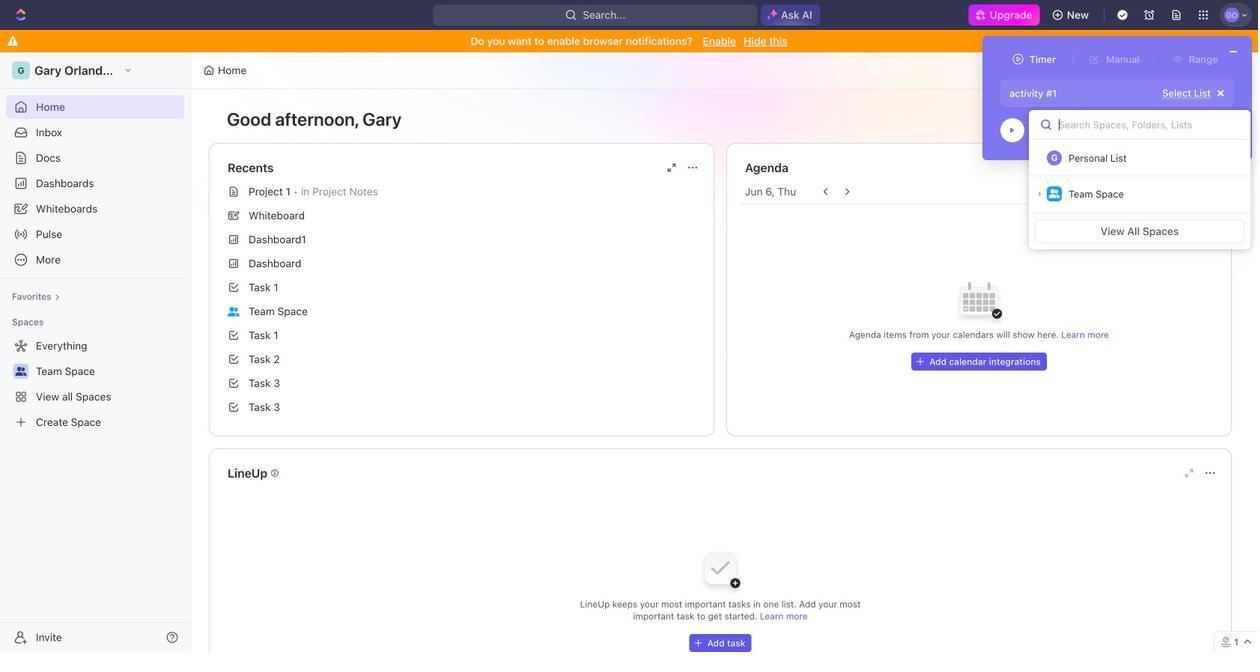 Task type: locate. For each thing, give the bounding box(es) containing it.
0 vertical spatial user group image
[[1050, 189, 1061, 198]]

sidebar navigation
[[0, 52, 191, 653]]

tree
[[6, 334, 184, 435]]

user group image
[[1050, 189, 1061, 198], [228, 307, 240, 317]]

1 horizontal spatial user group image
[[1050, 189, 1061, 198]]

0 horizontal spatial user group image
[[228, 307, 240, 317]]

1 vertical spatial user group image
[[228, 307, 240, 317]]



Task type: describe. For each thing, give the bounding box(es) containing it.
Enter a new task name... text field
[[1009, 87, 1159, 100]]

Search Spaces, Folders, Lists text field
[[1030, 110, 1251, 140]]

tree inside sidebar navigation
[[6, 334, 184, 435]]



Task type: vqa. For each thing, say whether or not it's contained in the screenshot.
leftmost "one-"
no



